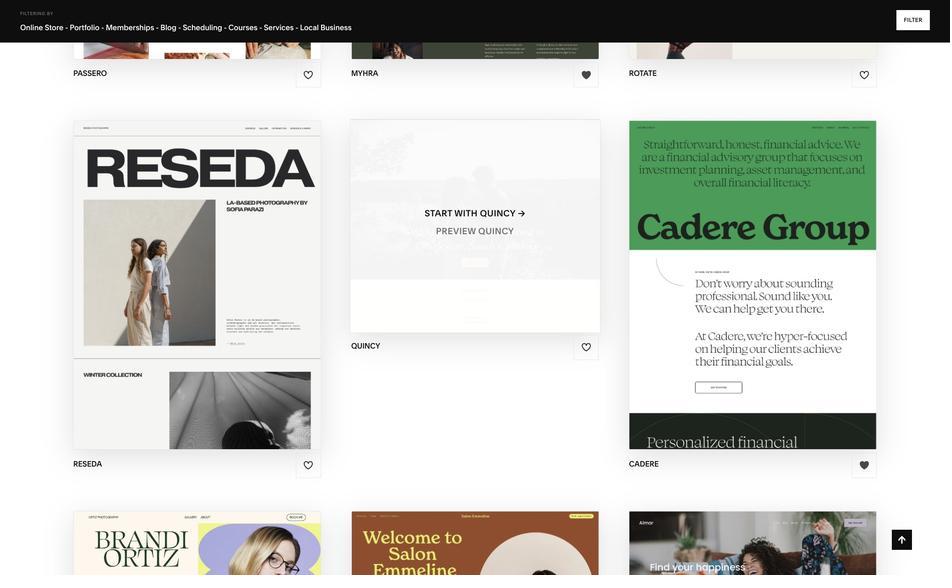Task type: describe. For each thing, give the bounding box(es) containing it.
rotate
[[629, 69, 657, 78]]

preview for preview cadere
[[714, 286, 754, 296]]

quincy inside start with quincy button
[[480, 209, 516, 219]]

myhra
[[351, 69, 378, 78]]

cadere inside 'link'
[[756, 286, 793, 296]]

scheduling
[[183, 23, 222, 32]]

start with reseda button
[[147, 261, 247, 286]]

rotate image
[[630, 0, 877, 59]]

ortiz image
[[74, 512, 321, 576]]

start for preview quincy
[[425, 209, 452, 219]]

4 - from the left
[[178, 23, 181, 32]]

by
[[47, 11, 53, 16]]

preview reseda link
[[158, 278, 236, 304]]

filtering by
[[20, 11, 53, 16]]

2 vertical spatial quincy
[[351, 342, 380, 351]]

passero image
[[74, 0, 321, 59]]

passero
[[73, 69, 107, 78]]

6 - from the left
[[259, 23, 262, 32]]

back to top image
[[897, 536, 907, 546]]

local
[[300, 23, 319, 32]]

online store - portfolio - memberships - blog - scheduling - courses - services - local business
[[20, 23, 352, 32]]

preview cadere link
[[714, 278, 793, 304]]

2 - from the left
[[101, 23, 104, 32]]

with for reseda
[[177, 268, 200, 278]]

start with cadere button
[[702, 261, 804, 286]]

quincy inside preview quincy link
[[478, 226, 514, 237]]

1 vertical spatial reseda
[[201, 286, 236, 296]]

preview for preview reseda
[[158, 286, 198, 296]]

reseda inside 'button'
[[202, 268, 238, 278]]

filtering
[[20, 11, 46, 16]]

filter
[[904, 16, 923, 23]]

remove myhra from your favorites list image
[[581, 70, 591, 80]]

with for quincy
[[455, 209, 478, 219]]

preview quincy
[[436, 226, 514, 237]]

5 - from the left
[[224, 23, 227, 32]]

memberships
[[106, 23, 154, 32]]

with for cadere
[[732, 268, 755, 278]]

start for preview reseda
[[147, 268, 175, 278]]

preview for preview quincy
[[436, 226, 476, 237]]

7 - from the left
[[296, 23, 298, 32]]



Task type: locate. For each thing, give the bounding box(es) containing it.
with up the preview cadere on the right of the page
[[732, 268, 755, 278]]

add rotate to your favorites list image
[[859, 70, 869, 80]]

- right blog
[[178, 23, 181, 32]]

filter button
[[897, 10, 930, 30]]

2 horizontal spatial with
[[732, 268, 755, 278]]

0 horizontal spatial preview
[[158, 286, 198, 296]]

store
[[45, 23, 63, 32]]

with
[[455, 209, 478, 219], [177, 268, 200, 278], [732, 268, 755, 278]]

- left blog
[[156, 23, 159, 32]]

- right the courses
[[259, 23, 262, 32]]

3 - from the left
[[156, 23, 159, 32]]

with up preview quincy
[[455, 209, 478, 219]]

cadere inside button
[[758, 268, 794, 278]]

0 horizontal spatial start
[[147, 268, 175, 278]]

0 vertical spatial quincy
[[480, 209, 516, 219]]

with inside 'button'
[[177, 268, 200, 278]]

quincy
[[480, 209, 516, 219], [478, 226, 514, 237], [351, 342, 380, 351]]

start
[[425, 209, 452, 219], [147, 268, 175, 278], [702, 268, 730, 278]]

1 vertical spatial quincy
[[478, 226, 514, 237]]

add passero to your favorites list image
[[303, 70, 313, 80]]

2 horizontal spatial preview
[[714, 286, 754, 296]]

start up preview quincy
[[425, 209, 452, 219]]

quincy image
[[351, 120, 600, 333]]

cadere
[[758, 268, 794, 278], [756, 286, 793, 296], [629, 460, 659, 469]]

blog
[[161, 23, 177, 32]]

portfolio
[[70, 23, 100, 32]]

start with quincy button
[[425, 201, 526, 227]]

start inside the start with cadere button
[[702, 268, 730, 278]]

start with cadere
[[702, 268, 794, 278]]

2 horizontal spatial start
[[702, 268, 730, 278]]

1 horizontal spatial start
[[425, 209, 452, 219]]

add reseda to your favorites list image
[[303, 461, 313, 471]]

start for preview cadere
[[702, 268, 730, 278]]

add quincy to your favorites list image
[[581, 343, 591, 353]]

0 vertical spatial reseda
[[202, 268, 238, 278]]

start up preview reseda
[[147, 268, 175, 278]]

start with quincy
[[425, 209, 516, 219]]

0 vertical spatial cadere
[[758, 268, 794, 278]]

- right 'store' on the left top
[[65, 23, 68, 32]]

2 vertical spatial cadere
[[629, 460, 659, 469]]

start up the preview cadere on the right of the page
[[702, 268, 730, 278]]

with up preview reseda
[[177, 268, 200, 278]]

1 horizontal spatial preview
[[436, 226, 476, 237]]

almar image
[[630, 512, 877, 576]]

business
[[321, 23, 352, 32]]

remove cadere from your favorites list image
[[859, 461, 869, 471]]

- right 'portfolio'
[[101, 23, 104, 32]]

online
[[20, 23, 43, 32]]

start inside start with quincy button
[[425, 209, 452, 219]]

1 - from the left
[[65, 23, 68, 32]]

courses
[[229, 23, 258, 32]]

preview
[[436, 226, 476, 237], [158, 286, 198, 296], [714, 286, 754, 296]]

reseda
[[202, 268, 238, 278], [201, 286, 236, 296], [73, 460, 102, 469]]

preview down start with cadere
[[714, 286, 754, 296]]

start inside start with reseda 'button'
[[147, 268, 175, 278]]

reseda image
[[74, 121, 321, 450]]

emmeline image
[[352, 512, 599, 576]]

2 vertical spatial reseda
[[73, 460, 102, 469]]

preview quincy link
[[436, 219, 514, 245]]

-
[[65, 23, 68, 32], [101, 23, 104, 32], [156, 23, 159, 32], [178, 23, 181, 32], [224, 23, 227, 32], [259, 23, 262, 32], [296, 23, 298, 32]]

preview down start with quincy at the top
[[436, 226, 476, 237]]

start with reseda
[[147, 268, 238, 278]]

services
[[264, 23, 294, 32]]

0 horizontal spatial with
[[177, 268, 200, 278]]

cadere image
[[630, 121, 877, 450]]

preview inside 'link'
[[714, 286, 754, 296]]

- left the courses
[[224, 23, 227, 32]]

1 vertical spatial cadere
[[756, 286, 793, 296]]

1 horizontal spatial with
[[455, 209, 478, 219]]

preview cadere
[[714, 286, 793, 296]]

myhra image
[[352, 0, 599, 59]]

preview reseda
[[158, 286, 236, 296]]

- left local in the top left of the page
[[296, 23, 298, 32]]

preview down start with reseda
[[158, 286, 198, 296]]



Task type: vqa. For each thing, say whether or not it's contained in the screenshot.
Quincy with
yes



